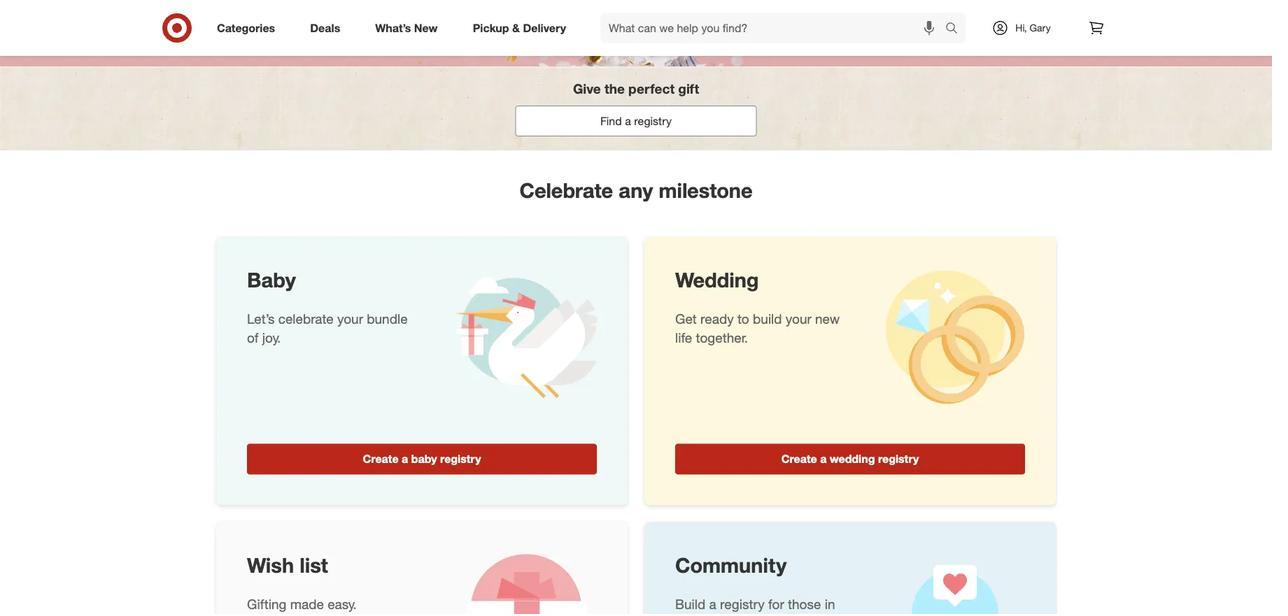 Task type: locate. For each thing, give the bounding box(es) containing it.
build
[[753, 311, 782, 327]]

a left baby
[[402, 452, 408, 466]]

get ready to build your new life together.
[[675, 311, 840, 346]]

create
[[363, 452, 399, 466], [782, 452, 817, 466]]

your left new
[[786, 311, 812, 327]]

baby
[[247, 268, 296, 292]]

create a baby registry button
[[247, 444, 597, 475]]

new
[[414, 21, 438, 35]]

give
[[573, 81, 601, 97]]

a right the build
[[709, 597, 717, 613]]

0 horizontal spatial create
[[363, 452, 399, 466]]

what's new link
[[363, 13, 455, 43]]

baby
[[411, 452, 437, 466]]

2 your from the left
[[786, 311, 812, 327]]

create left baby
[[363, 452, 399, 466]]

registry inside button
[[878, 452, 919, 466]]

your
[[337, 311, 363, 327], [786, 311, 812, 327]]

create a wedding registry button
[[675, 444, 1025, 475]]

a
[[625, 114, 631, 128], [402, 452, 408, 466], [820, 452, 827, 466], [709, 597, 717, 613]]

create left wedding
[[782, 452, 817, 466]]

what's
[[375, 21, 411, 35]]

deals link
[[298, 13, 358, 43]]

1 your from the left
[[337, 311, 363, 327]]

1 horizontal spatial your
[[786, 311, 812, 327]]

1 horizontal spatial create
[[782, 452, 817, 466]]

a for create a wedding registry
[[820, 452, 827, 466]]

create inside button
[[782, 452, 817, 466]]

2 create from the left
[[782, 452, 817, 466]]

pickup
[[473, 21, 509, 35]]

create inside button
[[363, 452, 399, 466]]

1 create from the left
[[363, 452, 399, 466]]

registry right baby
[[440, 452, 481, 466]]

pickup & delivery
[[473, 21, 566, 35]]

any
[[619, 178, 653, 203]]

gifting made easy.
[[247, 597, 357, 613]]

celebrate any milestone
[[520, 178, 753, 203]]

registry right wedding
[[878, 452, 919, 466]]

let's celebrate your bundle of joy.
[[247, 311, 408, 346]]

registry down perfect at the top of the page
[[634, 114, 672, 128]]

a inside button
[[820, 452, 827, 466]]

together.
[[696, 330, 748, 346]]

registry
[[634, 114, 672, 128], [440, 452, 481, 466], [878, 452, 919, 466], [720, 597, 765, 613]]

a left wedding
[[820, 452, 827, 466]]

a for find a registry
[[625, 114, 631, 128]]

a right find
[[625, 114, 631, 128]]

registry left for
[[720, 597, 765, 613]]

What can we help you find? suggestions appear below search field
[[601, 13, 949, 43]]

wish list
[[247, 553, 328, 578]]

a inside build a registry for those in
[[709, 597, 717, 613]]

get
[[675, 311, 697, 327]]

your left bundle
[[337, 311, 363, 327]]

your inside the let's celebrate your bundle of joy.
[[337, 311, 363, 327]]

your inside get ready to build your new life together.
[[786, 311, 812, 327]]

ready
[[701, 311, 734, 327]]

0 horizontal spatial your
[[337, 311, 363, 327]]

let's
[[247, 311, 275, 327]]

wish
[[247, 553, 294, 578]]



Task type: describe. For each thing, give the bounding box(es) containing it.
joy.
[[262, 330, 281, 346]]

those
[[788, 597, 821, 613]]

what's new
[[375, 21, 438, 35]]

new
[[815, 311, 840, 327]]

the
[[605, 81, 625, 97]]

in
[[825, 597, 835, 613]]

celebrate
[[278, 311, 334, 327]]

give the perfect gift
[[573, 81, 699, 97]]

community
[[675, 553, 787, 578]]

create for baby
[[363, 452, 399, 466]]

life
[[675, 330, 692, 346]]

search
[[939, 22, 973, 36]]

milestone
[[659, 178, 753, 203]]

categories
[[217, 21, 275, 35]]

bundle
[[367, 311, 408, 327]]

a for create a baby registry
[[402, 452, 408, 466]]

create for wedding
[[782, 452, 817, 466]]

hi, gary
[[1016, 22, 1051, 34]]

for
[[769, 597, 784, 613]]

find
[[601, 114, 622, 128]]

create a wedding registry
[[782, 452, 919, 466]]

categories link
[[205, 13, 293, 43]]

hi,
[[1016, 22, 1027, 34]]

list
[[300, 553, 328, 578]]

build a registry for those in
[[675, 597, 835, 615]]

gift
[[678, 81, 699, 97]]

delivery
[[523, 21, 566, 35]]

perfect
[[629, 81, 675, 97]]

a for build a registry for those in
[[709, 597, 717, 613]]

gary
[[1030, 22, 1051, 34]]

of
[[247, 330, 259, 346]]

gifting
[[247, 597, 287, 613]]

create a baby registry
[[363, 452, 481, 466]]

pickup & delivery link
[[461, 13, 584, 43]]

&
[[512, 21, 520, 35]]

search button
[[939, 13, 973, 46]]

find a registry button
[[515, 106, 757, 136]]

build
[[675, 597, 706, 613]]

registry inside build a registry for those in
[[720, 597, 765, 613]]

made
[[290, 597, 324, 613]]

wedding
[[830, 452, 875, 466]]

to
[[738, 311, 749, 327]]

deals
[[310, 21, 340, 35]]

wedding
[[675, 268, 759, 292]]

easy.
[[328, 597, 357, 613]]

celebrate
[[520, 178, 613, 203]]

find a registry
[[601, 114, 672, 128]]



Task type: vqa. For each thing, say whether or not it's contained in the screenshot.
Build a registry for those in
yes



